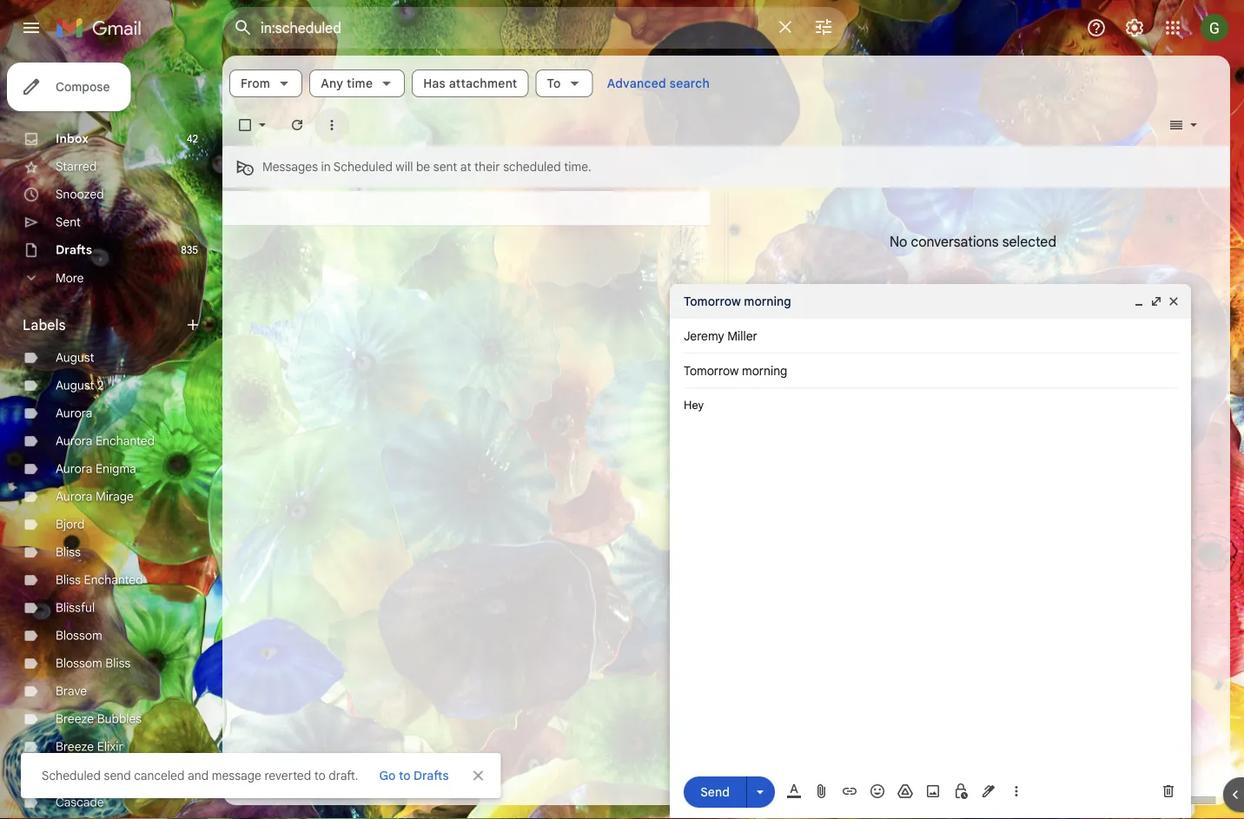 Task type: describe. For each thing, give the bounding box(es) containing it.
no conversations selected
[[890, 233, 1056, 250]]

bliss link
[[56, 545, 81, 560]]

1 to from the left
[[314, 768, 326, 784]]

search
[[670, 76, 710, 91]]

follow link to manage storage image
[[1026, 309, 1044, 327]]

has attachment
[[423, 76, 518, 91]]

brave link
[[56, 684, 87, 699]]

tomorrow morning
[[684, 294, 792, 309]]

bliss enchanted link
[[56, 573, 143, 588]]

has attachment button
[[412, 70, 529, 97]]

alert containing scheduled send canceled and message reverted to draft.
[[21, 40, 1217, 799]]

sent link
[[56, 215, 81, 230]]

aurora mirage link
[[56, 489, 134, 505]]

advanced
[[607, 76, 667, 91]]

messages
[[262, 159, 318, 174]]

message
[[212, 768, 261, 784]]

go to drafts link
[[372, 760, 456, 792]]

go to drafts
[[379, 768, 449, 784]]

bjord link
[[56, 517, 85, 532]]

miller
[[728, 329, 758, 344]]

enigma
[[96, 462, 136, 477]]

enchanted for aurora enchanted
[[96, 434, 155, 449]]

scheduled send canceled and message reverted to draft.
[[42, 768, 358, 784]]

jeremy miller
[[684, 329, 758, 344]]

support image
[[1086, 17, 1107, 38]]

starred
[[56, 159, 97, 174]]

will
[[396, 159, 413, 174]]

Subject field
[[684, 362, 1178, 380]]

bjord
[[56, 517, 85, 532]]

any
[[321, 76, 343, 91]]

42
[[187, 133, 198, 146]]

selected
[[1002, 233, 1056, 250]]

elixir
[[97, 740, 123, 755]]

2 vertical spatial bliss
[[105, 656, 131, 671]]

brave
[[56, 684, 87, 699]]

search mail image
[[228, 12, 259, 43]]

bliss for bliss enchanted
[[56, 573, 81, 588]]

august for august link
[[56, 350, 94, 365]]

bliss for 'bliss' 'link'
[[56, 545, 81, 560]]

more button
[[0, 264, 209, 292]]

in
[[321, 159, 331, 174]]

go
[[379, 768, 396, 784]]

their
[[475, 159, 500, 174]]

insert photo image
[[925, 783, 942, 800]]

bunny
[[56, 767, 90, 783]]

compose
[[56, 79, 110, 94]]

bunny games link
[[56, 767, 132, 783]]

clear search image
[[768, 10, 803, 44]]

august 2 link
[[56, 378, 104, 393]]

2
[[97, 378, 104, 393]]

messages in scheduled will be sent at their scheduled time.
[[262, 159, 592, 174]]

snoozed link
[[56, 187, 104, 202]]

breeze for breeze elixir
[[56, 740, 94, 755]]

0.07
[[895, 310, 921, 326]]

send
[[701, 785, 730, 800]]

blossom link
[[56, 628, 102, 644]]

tomorrow morning dialog
[[670, 284, 1192, 820]]

inbox link
[[56, 131, 89, 146]]

2 to from the left
[[399, 768, 411, 784]]

breeze for breeze bubbles
[[56, 712, 94, 727]]

blossom for blossom bliss
[[56, 656, 102, 671]]

discard draft ‪(⌘⇧d)‬ image
[[1160, 783, 1178, 800]]

blissful link
[[56, 601, 95, 616]]

blossom bliss
[[56, 656, 131, 671]]

from
[[241, 76, 270, 91]]

breeze bubbles
[[56, 712, 142, 727]]

no
[[890, 233, 907, 250]]

jeremy
[[684, 329, 725, 344]]

aurora for aurora mirage
[[56, 489, 92, 505]]

sent
[[434, 159, 457, 174]]

breeze elixir link
[[56, 740, 123, 755]]

insert link ‪(⌘k)‬ image
[[841, 783, 859, 800]]

Search mail text field
[[261, 19, 765, 37]]

time
[[347, 76, 373, 91]]

bunny games
[[56, 767, 132, 783]]

scheduled inside no conversations selected main content
[[334, 159, 393, 174]]

labels navigation
[[0, 56, 222, 820]]

scheduled
[[503, 159, 561, 174]]

aurora mirage
[[56, 489, 134, 505]]

send button
[[684, 777, 747, 808]]

used
[[992, 310, 1019, 326]]

compose button
[[7, 63, 131, 111]]



Task type: locate. For each thing, give the bounding box(es) containing it.
has
[[423, 76, 446, 91]]

blossom
[[56, 628, 102, 644], [56, 656, 102, 671]]

more image
[[323, 116, 341, 134]]

gb right 15
[[973, 310, 989, 326]]

2 breeze from the top
[[56, 740, 94, 755]]

breeze down brave link
[[56, 712, 94, 727]]

morning
[[744, 294, 792, 309]]

0 horizontal spatial gb
[[924, 310, 940, 326]]

aurora
[[56, 406, 92, 421], [56, 434, 92, 449], [56, 462, 92, 477], [56, 489, 92, 505]]

no conversations selected main content
[[222, 56, 1231, 806]]

0 vertical spatial drafts
[[56, 242, 92, 258]]

0.07 gb of 15 gb used
[[895, 310, 1019, 326]]

breeze up bunny
[[56, 740, 94, 755]]

1 vertical spatial blossom
[[56, 656, 102, 671]]

scheduled inside "alert"
[[42, 768, 101, 784]]

draft.
[[329, 768, 358, 784]]

1 vertical spatial breeze
[[56, 740, 94, 755]]

1 horizontal spatial gb
[[973, 310, 989, 326]]

any time
[[321, 76, 373, 91]]

2 august from the top
[[56, 378, 94, 393]]

enchanted up enigma
[[96, 434, 155, 449]]

None checkbox
[[236, 116, 254, 134]]

of
[[944, 310, 955, 326]]

1 vertical spatial scheduled
[[42, 768, 101, 784]]

aurora down aurora link
[[56, 434, 92, 449]]

2 blossom from the top
[[56, 656, 102, 671]]

0 vertical spatial bliss
[[56, 545, 81, 560]]

be
[[416, 159, 430, 174]]

835
[[181, 244, 198, 257]]

cascade
[[56, 795, 104, 810]]

aurora down 'august 2' link
[[56, 406, 92, 421]]

to right go
[[399, 768, 411, 784]]

hey
[[684, 399, 704, 412]]

None search field
[[222, 7, 848, 49]]

1 blossom from the top
[[56, 628, 102, 644]]

august link
[[56, 350, 94, 365]]

1 vertical spatial bliss
[[56, 573, 81, 588]]

reverted
[[265, 768, 311, 784]]

aurora for aurora enigma
[[56, 462, 92, 477]]

more
[[56, 271, 84, 286]]

games
[[93, 767, 132, 783]]

main menu image
[[21, 17, 42, 38]]

any time button
[[310, 70, 405, 97]]

breeze elixir
[[56, 740, 123, 755]]

0 vertical spatial august
[[56, 350, 94, 365]]

august left the '2'
[[56, 378, 94, 393]]

mirage
[[96, 489, 134, 505]]

labels
[[23, 316, 66, 334]]

1 horizontal spatial scheduled
[[334, 159, 393, 174]]

scheduled up cascade
[[42, 768, 101, 784]]

0 horizontal spatial to
[[314, 768, 326, 784]]

Message Body text field
[[684, 397, 1178, 759]]

to button
[[536, 70, 593, 97]]

august 2
[[56, 378, 104, 393]]

drafts link
[[56, 242, 92, 258]]

0 vertical spatial enchanted
[[96, 434, 155, 449]]

1 vertical spatial drafts
[[414, 768, 449, 784]]

scheduled
[[334, 159, 393, 174], [42, 768, 101, 784]]

more send options image
[[752, 784, 769, 801]]

blossom bliss link
[[56, 656, 131, 671]]

drafts inside labels "navigation"
[[56, 242, 92, 258]]

0 vertical spatial breeze
[[56, 712, 94, 727]]

2 aurora from the top
[[56, 434, 92, 449]]

2 gb from the left
[[973, 310, 989, 326]]

sent
[[56, 215, 81, 230]]

starred link
[[56, 159, 97, 174]]

gb
[[924, 310, 940, 326], [973, 310, 989, 326]]

enchanted up the 'blissful'
[[84, 573, 143, 588]]

gmail image
[[56, 10, 150, 45]]

aurora up aurora mirage link
[[56, 462, 92, 477]]

blossom down the 'blissful'
[[56, 628, 102, 644]]

drafts up more
[[56, 242, 92, 258]]

0 vertical spatial blossom
[[56, 628, 102, 644]]

august up 'august 2' link
[[56, 350, 94, 365]]

aurora link
[[56, 406, 92, 421]]

toggle split pane mode image
[[1168, 116, 1185, 134]]

toggle confidential mode image
[[953, 783, 970, 800]]

1 horizontal spatial drafts
[[414, 768, 449, 784]]

blossom for blossom "link"
[[56, 628, 102, 644]]

aurora for aurora link
[[56, 406, 92, 421]]

insert files using drive image
[[897, 783, 914, 800]]

1 horizontal spatial to
[[399, 768, 411, 784]]

3 aurora from the top
[[56, 462, 92, 477]]

time.
[[564, 159, 592, 174]]

15
[[958, 310, 970, 326]]

from button
[[229, 70, 303, 97]]

1 breeze from the top
[[56, 712, 94, 727]]

insert emoji ‪(⌘⇧2)‬ image
[[869, 783, 887, 800]]

0 horizontal spatial scheduled
[[42, 768, 101, 784]]

snoozed
[[56, 187, 104, 202]]

aurora for aurora enchanted
[[56, 434, 92, 449]]

aurora enchanted
[[56, 434, 155, 449]]

aurora enchanted link
[[56, 434, 155, 449]]

attach files image
[[814, 783, 831, 800]]

insert signature image
[[980, 783, 998, 800]]

advanced search
[[607, 76, 710, 91]]

to
[[547, 76, 561, 91]]

to left draft.
[[314, 768, 326, 784]]

none checkbox inside no conversations selected main content
[[236, 116, 254, 134]]

at
[[460, 159, 471, 174]]

alert
[[21, 40, 1217, 799]]

canceled
[[134, 768, 185, 784]]

cascade link
[[56, 795, 104, 810]]

0 vertical spatial scheduled
[[334, 159, 393, 174]]

and
[[188, 768, 209, 784]]

breeze bubbles link
[[56, 712, 142, 727]]

bubbles
[[97, 712, 142, 727]]

send
[[104, 768, 131, 784]]

attachment
[[449, 76, 518, 91]]

1 gb from the left
[[924, 310, 940, 326]]

advanced search button
[[600, 68, 717, 99]]

0 horizontal spatial drafts
[[56, 242, 92, 258]]

enchanted for bliss enchanted
[[84, 573, 143, 588]]

aurora up bjord
[[56, 489, 92, 505]]

august for august 2
[[56, 378, 94, 393]]

to
[[314, 768, 326, 784], [399, 768, 411, 784]]

1 vertical spatial enchanted
[[84, 573, 143, 588]]

drafts
[[56, 242, 92, 258], [414, 768, 449, 784]]

1 aurora from the top
[[56, 406, 92, 421]]

drafts right go
[[414, 768, 449, 784]]

more options image
[[1012, 783, 1022, 800]]

1 vertical spatial august
[[56, 378, 94, 393]]

inbox
[[56, 131, 89, 146]]

labels heading
[[23, 316, 184, 334]]

blissful
[[56, 601, 95, 616]]

tomorrow
[[684, 294, 741, 309]]

4 aurora from the top
[[56, 489, 92, 505]]

aurora enigma link
[[56, 462, 136, 477]]

gb left of
[[924, 310, 940, 326]]

1 august from the top
[[56, 350, 94, 365]]

scheduled right in
[[334, 159, 393, 174]]

settings image
[[1125, 17, 1146, 38]]

aurora enigma
[[56, 462, 136, 477]]

blossom down blossom "link"
[[56, 656, 102, 671]]

refresh image
[[289, 116, 306, 134]]

conversations
[[911, 233, 999, 250]]

advanced search options image
[[807, 10, 841, 44]]



Task type: vqa. For each thing, say whether or not it's contained in the screenshot.
the topmost bliss
yes



